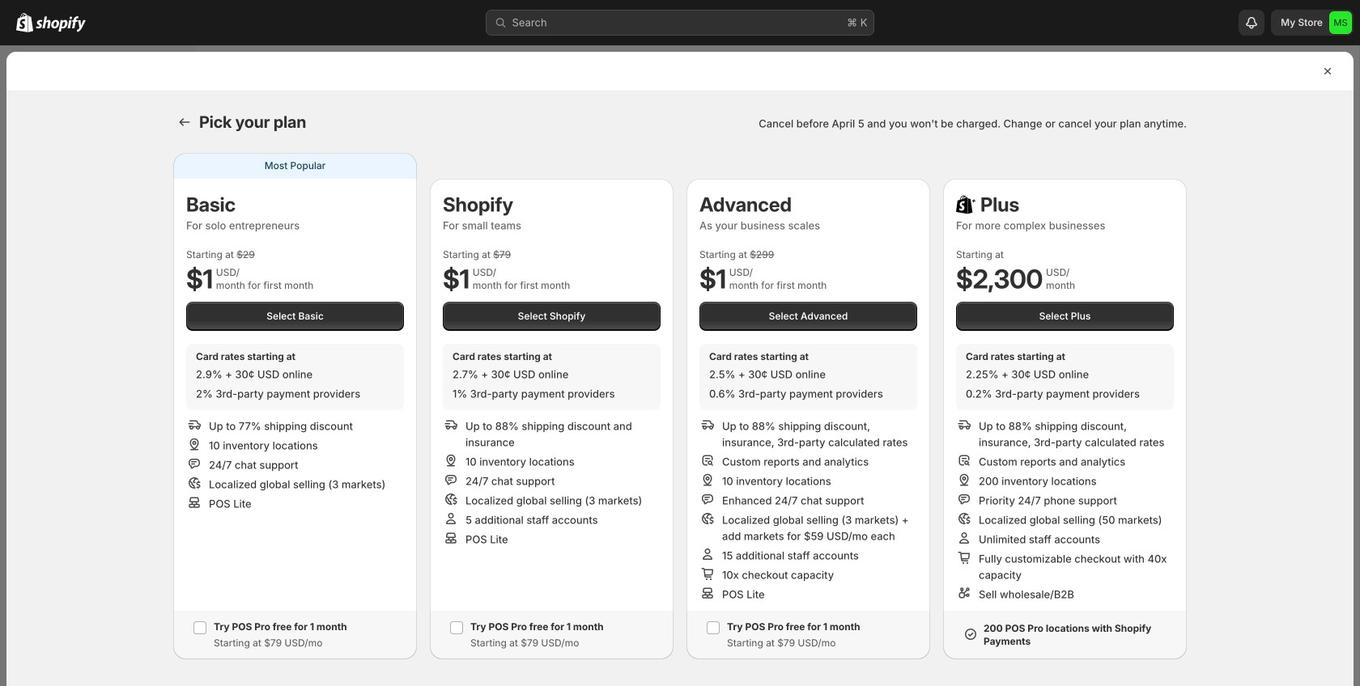 Task type: describe. For each thing, give the bounding box(es) containing it.
0 horizontal spatial shopify image
[[16, 13, 33, 32]]

settings dialog
[[6, 52, 1354, 687]]



Task type: locate. For each thing, give the bounding box(es) containing it.
shopify image
[[16, 13, 33, 32], [36, 16, 86, 32]]

my store image
[[1330, 11, 1352, 34]]

1 horizontal spatial shopify image
[[36, 16, 86, 32]]



